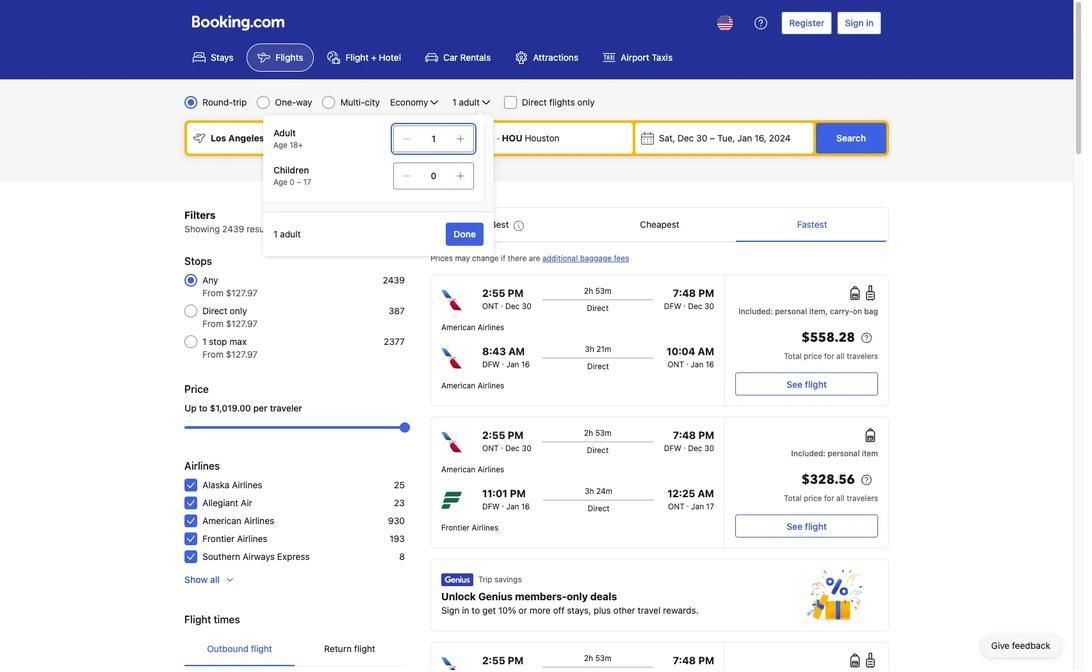 Task type: vqa. For each thing, say whether or not it's contained in the screenshot.
Newark Liberty International Apt's 'Apt'
no



Task type: describe. For each thing, give the bounding box(es) containing it.
1 horizontal spatial 0
[[431, 170, 437, 181]]

30 inside sat, dec 30 – tue, jan 16, 2024 popup button
[[696, 133, 707, 143]]

sign inside sign in link
[[845, 17, 864, 28]]

any from $127.97
[[202, 275, 258, 298]]

16,
[[755, 133, 767, 143]]

$558.28 region
[[735, 328, 878, 351]]

children age 0 – 17
[[274, 165, 311, 187]]

387
[[389, 306, 405, 316]]

7:48 pm dfw . dec 30 for $328.56
[[664, 430, 714, 454]]

included: for $328.56
[[791, 449, 826, 459]]

off
[[553, 605, 565, 616]]

price for $558.28
[[804, 352, 822, 361]]

deals
[[590, 591, 617, 603]]

flight for see flight 'button' corresponding to $328.56
[[805, 521, 827, 532]]

am for $558.28
[[698, 346, 714, 357]]

item
[[862, 449, 878, 459]]

in inside unlock genius members-only deals sign in to get 10% or more off stays, plus other travel rewards.
[[462, 605, 469, 616]]

hou
[[502, 133, 523, 143]]

airlines up alaska
[[184, 461, 220, 472]]

there
[[508, 254, 527, 263]]

taxis
[[652, 52, 673, 63]]

on
[[853, 307, 862, 316]]

1 adult inside 1 adult popup button
[[452, 97, 480, 108]]

16 for $558.28
[[521, 360, 530, 370]]

american airlines down air
[[202, 516, 274, 527]]

price
[[184, 384, 209, 395]]

16 for $328.56
[[521, 502, 530, 512]]

other
[[613, 605, 635, 616]]

only inside the direct only from $127.97
[[230, 306, 247, 316]]

$328.56
[[802, 471, 855, 489]]

flight for see flight 'button' related to $558.28
[[805, 379, 827, 390]]

max
[[230, 336, 247, 347]]

age for adult
[[274, 140, 288, 150]]

item,
[[809, 307, 828, 316]]

prices may change if there are additional baggage fees
[[430, 254, 629, 263]]

traveler
[[270, 403, 302, 414]]

0 vertical spatial in
[[866, 17, 874, 28]]

feedback
[[1012, 641, 1050, 651]]

all inside button
[[210, 575, 220, 585]]

for for $558.28
[[824, 352, 834, 361]]

airlines up southern airways express
[[237, 534, 267, 544]]

houston
[[525, 133, 560, 143]]

rentals
[[460, 52, 491, 63]]

dfw up the 10:04
[[664, 302, 681, 311]]

dallas
[[469, 133, 494, 143]]

ont up 8:43
[[482, 302, 499, 311]]

flight for flight times
[[184, 614, 211, 626]]

0 inside children age 0 – 17
[[290, 177, 295, 187]]

$127.97 inside "1 stop max from $127.97"
[[226, 349, 258, 360]]

930
[[388, 516, 405, 527]]

total price for all travelers for $328.56
[[784, 494, 878, 503]]

american airlines down 8:43
[[441, 381, 504, 391]]

$558.28
[[802, 329, 855, 347]]

round-
[[202, 97, 233, 108]]

dec up the 12:25
[[688, 444, 702, 454]]

stop
[[209, 336, 227, 347]]

car
[[443, 52, 458, 63]]

or
[[519, 605, 527, 616]]

dfw up the 12:25
[[664, 444, 681, 454]]

stops
[[184, 256, 212, 267]]

3 2:55 from the top
[[482, 655, 505, 667]]

adult
[[274, 127, 296, 138]]

los angeles button
[[187, 123, 397, 154]]

3h for $328.56
[[585, 487, 594, 496]]

direct inside the direct only from $127.97
[[202, 306, 227, 316]]

3 2h from the top
[[584, 654, 593, 664]]

total for $328.56
[[784, 494, 802, 503]]

show all
[[184, 575, 220, 585]]

2439 inside filters showing 2439 results
[[222, 224, 244, 234]]

3 7:48 from the top
[[673, 655, 696, 667]]

7:48 pm dfw . dec 30 for $558.28
[[664, 288, 714, 311]]

flight for return flight button
[[354, 644, 375, 655]]

am for $328.56
[[698, 488, 714, 500]]

plus
[[594, 605, 611, 616]]

dec up the 10:04
[[688, 302, 702, 311]]

travelers for $328.56
[[847, 494, 878, 503]]

carry-
[[830, 307, 853, 316]]

results
[[247, 224, 274, 234]]

los
[[211, 133, 226, 143]]

show
[[184, 575, 208, 585]]

flights link
[[247, 44, 314, 72]]

30 up 10:04 am ont . jan 16
[[705, 302, 714, 311]]

unlock
[[441, 591, 476, 603]]

pm inside 11:01 pm dfw . jan 16
[[510, 488, 526, 500]]

get
[[482, 605, 496, 616]]

additional baggage fees link
[[542, 254, 629, 263]]

flight for 'outbound flight' button
[[251, 644, 272, 655]]

airport taxis
[[621, 52, 673, 63]]

total for $558.28
[[784, 352, 802, 361]]

fastest button
[[736, 208, 888, 241]]

direct down 3h 21m
[[587, 362, 609, 372]]

flight times
[[184, 614, 240, 626]]

southern airways express
[[202, 552, 310, 562]]

one-
[[275, 97, 296, 108]]

flight for flight + hotel
[[346, 52, 369, 63]]

2:55 pm ont . dec 30 for $328.56
[[482, 430, 531, 454]]

done button
[[446, 223, 484, 246]]

0 vertical spatial frontier
[[441, 523, 470, 533]]

30 up 11:01 pm dfw . jan 16
[[522, 444, 531, 454]]

airlines up 11:01 on the left bottom
[[478, 465, 504, 475]]

+
[[371, 52, 377, 63]]

up to $1,019.00 per traveler
[[184, 403, 302, 414]]

18+
[[290, 140, 303, 150]]

fees
[[614, 254, 629, 263]]

attractions
[[533, 52, 579, 63]]

dec down there
[[505, 302, 520, 311]]

airport
[[621, 52, 649, 63]]

7:48 for $328.56
[[673, 430, 696, 441]]

am inside 8:43 am dfw . jan 16
[[508, 346, 525, 357]]

. inside 11:01 pm dfw . jan 16
[[502, 500, 504, 509]]

see flight button for $328.56
[[735, 515, 878, 538]]

travelers for $558.28
[[847, 352, 878, 361]]

dec inside popup button
[[678, 133, 694, 143]]

sat,
[[659, 133, 675, 143]]

airlines down 8:43 am dfw . jan 16
[[478, 381, 504, 391]]

cheapest
[[640, 219, 680, 230]]

flight + hotel
[[346, 52, 401, 63]]

to inside unlock genius members-only deals sign in to get 10% or more off stays, plus other travel rewards.
[[472, 605, 480, 616]]

from inside the direct only from $127.97
[[202, 318, 224, 329]]

1 stop max from $127.97
[[202, 336, 258, 360]]

one-way
[[275, 97, 312, 108]]

0 horizontal spatial to
[[199, 403, 207, 414]]

from inside any from $127.97
[[202, 288, 224, 298]]

airlines down air
[[244, 516, 274, 527]]

children
[[274, 165, 309, 176]]

16 inside 10:04 am ont . jan 16
[[706, 360, 714, 370]]

11:01
[[482, 488, 508, 500]]

2:55 pm ont . dec 30 for $558.28
[[482, 288, 531, 311]]

return flight
[[324, 644, 375, 655]]

genius
[[478, 591, 513, 603]]

2h 53m for $328.56
[[584, 429, 612, 438]]

attractions link
[[504, 44, 589, 72]]

30 down prices may change if there are additional baggage fees
[[522, 302, 531, 311]]

direct left the flights
[[522, 97, 547, 108]]

12:25 am ont . jan 17
[[668, 488, 714, 512]]

dec up 11:01 on the left bottom
[[505, 444, 520, 454]]

53m for $558.28
[[595, 286, 612, 296]]

register link
[[782, 12, 832, 35]]

sign in link
[[837, 12, 881, 35]]

8:43 am dfw . jan 16
[[482, 346, 530, 370]]

outbound flight button
[[184, 633, 295, 666]]

$127.97 inside any from $127.97
[[226, 288, 258, 298]]

see flight button for $558.28
[[735, 373, 878, 396]]

allegiant air
[[202, 498, 252, 509]]

search
[[837, 133, 866, 143]]

direct up 3h 24m
[[587, 446, 609, 455]]

21m
[[597, 345, 611, 354]]

2h for $558.28
[[584, 286, 593, 296]]

car rentals
[[443, 52, 491, 63]]

– for 30
[[710, 133, 715, 143]]

airlines up air
[[232, 480, 262, 491]]

baggage
[[580, 254, 612, 263]]

showing
[[184, 224, 220, 234]]

3h 24m
[[585, 487, 612, 496]]



Task type: locate. For each thing, give the bounding box(es) containing it.
see down $558.28 region
[[787, 379, 803, 390]]

2h down additional baggage fees link
[[584, 286, 593, 296]]

7:48 up the 10:04
[[673, 288, 696, 299]]

0 vertical spatial for
[[824, 352, 834, 361]]

2:55 pm ont . dec 30 up 11:01 on the left bottom
[[482, 430, 531, 454]]

express
[[277, 552, 310, 562]]

flight inside the flight + hotel link
[[346, 52, 369, 63]]

1 total price for all travelers from the top
[[784, 352, 878, 361]]

1 age from the top
[[274, 140, 288, 150]]

2 vertical spatial 2h
[[584, 654, 593, 664]]

2:55 down 'get'
[[482, 655, 505, 667]]

multi-
[[340, 97, 365, 108]]

total price for all travelers down $328.56
[[784, 494, 878, 503]]

1 vertical spatial included:
[[791, 449, 826, 459]]

2439
[[222, 224, 244, 234], [383, 275, 405, 286]]

1 vertical spatial frontier
[[202, 534, 235, 544]]

from inside "1 stop max from $127.97"
[[202, 349, 224, 360]]

0 vertical spatial adult
[[459, 97, 480, 108]]

0 horizontal spatial 0
[[290, 177, 295, 187]]

all down $328.56
[[836, 494, 845, 503]]

dfw inside 8:43 am dfw . jan 16
[[482, 360, 500, 370]]

2439 left "results"
[[222, 224, 244, 234]]

1 vertical spatial for
[[824, 494, 834, 503]]

1 horizontal spatial adult
[[459, 97, 480, 108]]

. inside 10:04 am ont . jan 16
[[686, 357, 689, 367]]

for for $328.56
[[824, 494, 834, 503]]

16 inside 11:01 pm dfw . jan 16
[[521, 502, 530, 512]]

from up stop
[[202, 318, 224, 329]]

1 horizontal spatial 2439
[[383, 275, 405, 286]]

1
[[452, 97, 457, 108], [432, 133, 436, 144], [274, 229, 278, 240], [202, 336, 206, 347]]

2 see flight from the top
[[787, 521, 827, 532]]

see flight button down $558.28 region
[[735, 373, 878, 396]]

dfw down 8:43
[[482, 360, 500, 370]]

2 see from the top
[[787, 521, 803, 532]]

age for children
[[274, 177, 288, 187]]

1 see flight button from the top
[[735, 373, 878, 396]]

0 vertical spatial sign
[[845, 17, 864, 28]]

1 53m from the top
[[595, 286, 612, 296]]

0 vertical spatial see
[[787, 379, 803, 390]]

1 vertical spatial see
[[787, 521, 803, 532]]

sign inside unlock genius members-only deals sign in to get 10% or more off stays, plus other travel rewards.
[[441, 605, 460, 616]]

flight left '+'
[[346, 52, 369, 63]]

am right 8:43
[[508, 346, 525, 357]]

1 2:55 from the top
[[482, 288, 505, 299]]

0 vertical spatial to
[[199, 403, 207, 414]]

0 vertical spatial only
[[577, 97, 595, 108]]

1 horizontal spatial –
[[710, 133, 715, 143]]

price for $328.56
[[804, 494, 822, 503]]

1 vertical spatial 2439
[[383, 275, 405, 286]]

personal for $558.28
[[775, 307, 807, 316]]

0 horizontal spatial 2439
[[222, 224, 244, 234]]

flights
[[549, 97, 575, 108]]

1 down the car rentals link
[[452, 97, 457, 108]]

1 2h 53m from the top
[[584, 286, 612, 296]]

am inside 12:25 am ont . jan 17
[[698, 488, 714, 500]]

1 horizontal spatial frontier airlines
[[441, 523, 499, 533]]

jan for 10:04 am
[[691, 360, 704, 370]]

3h for $558.28
[[585, 345, 594, 354]]

$328.56 region
[[735, 470, 878, 493]]

1 vertical spatial all
[[836, 494, 845, 503]]

0 vertical spatial 2:55
[[482, 288, 505, 299]]

1 left dallas
[[432, 133, 436, 144]]

0 horizontal spatial adult
[[280, 229, 301, 240]]

all for $558.28
[[836, 352, 845, 361]]

tab list
[[431, 208, 888, 243], [184, 633, 405, 667]]

7:48 up the 12:25
[[673, 430, 696, 441]]

economy
[[390, 97, 428, 108]]

1 adult down children age 0 – 17
[[274, 229, 301, 240]]

give
[[991, 641, 1010, 651]]

see flight button down $328.56 region
[[735, 515, 878, 538]]

tab list containing outbound flight
[[184, 633, 405, 667]]

stays link
[[182, 44, 244, 72]]

53m down baggage
[[595, 286, 612, 296]]

to left 'get'
[[472, 605, 480, 616]]

alaska
[[202, 480, 229, 491]]

53m for $328.56
[[595, 429, 612, 438]]

direct down any from $127.97
[[202, 306, 227, 316]]

1 vertical spatial price
[[804, 494, 822, 503]]

age inside children age 0 – 17
[[274, 177, 288, 187]]

1 inside "1 stop max from $127.97"
[[202, 336, 206, 347]]

am right the 12:25
[[698, 488, 714, 500]]

2 vertical spatial 2:55
[[482, 655, 505, 667]]

give feedback button
[[981, 635, 1061, 658]]

2h 53m up 3h 24m
[[584, 429, 612, 438]]

2h 53m for $558.28
[[584, 286, 612, 296]]

airlines
[[478, 323, 504, 332], [478, 381, 504, 391], [184, 461, 220, 472], [478, 465, 504, 475], [232, 480, 262, 491], [244, 516, 274, 527], [472, 523, 499, 533], [237, 534, 267, 544]]

ont up 11:01 on the left bottom
[[482, 444, 499, 454]]

2 $127.97 from the top
[[226, 318, 258, 329]]

3 $127.97 from the top
[[226, 349, 258, 360]]

1 vertical spatial total
[[784, 494, 802, 503]]

see for $328.56
[[787, 521, 803, 532]]

direct up 3h 21m
[[587, 304, 609, 313]]

bag
[[864, 307, 878, 316]]

2 2h from the top
[[584, 429, 593, 438]]

0 vertical spatial see flight button
[[735, 373, 878, 396]]

sign in
[[845, 17, 874, 28]]

sat, dec 30 – tue, jan 16, 2024
[[659, 133, 791, 143]]

. inside 8:43 am dfw . jan 16
[[502, 357, 504, 367]]

cheapest button
[[584, 208, 736, 241]]

booking.com logo image
[[192, 15, 284, 30], [192, 15, 284, 30]]

7:48 down 'rewards.'
[[673, 655, 696, 667]]

1 horizontal spatial included:
[[791, 449, 826, 459]]

price
[[804, 352, 822, 361], [804, 494, 822, 503]]

24m
[[596, 487, 612, 496]]

tab list containing best
[[431, 208, 888, 243]]

prices
[[430, 254, 453, 263]]

1 vertical spatial from
[[202, 318, 224, 329]]

flight
[[805, 379, 827, 390], [805, 521, 827, 532], [251, 644, 272, 655], [354, 644, 375, 655]]

round-trip
[[202, 97, 247, 108]]

0 horizontal spatial sign
[[441, 605, 460, 616]]

1 travelers from the top
[[847, 352, 878, 361]]

2 age from the top
[[274, 177, 288, 187]]

0 vertical spatial travelers
[[847, 352, 878, 361]]

2 vertical spatial only
[[567, 591, 588, 603]]

give feedback
[[991, 641, 1050, 651]]

frontier right 930
[[441, 523, 470, 533]]

3h left 21m
[[585, 345, 594, 354]]

only inside unlock genius members-only deals sign in to get 10% or more off stays, plus other travel rewards.
[[567, 591, 588, 603]]

2 for from the top
[[824, 494, 834, 503]]

included: up $328.56 region
[[791, 449, 826, 459]]

0 vertical spatial included:
[[739, 307, 773, 316]]

total price for all travelers for $558.28
[[784, 352, 878, 361]]

1 adult up dallas
[[452, 97, 480, 108]]

2h for $328.56
[[584, 429, 593, 438]]

2 see flight button from the top
[[735, 515, 878, 538]]

may
[[455, 254, 470, 263]]

dec
[[678, 133, 694, 143], [505, 302, 520, 311], [688, 302, 702, 311], [505, 444, 520, 454], [688, 444, 702, 454]]

jan for 12:25 am
[[691, 502, 704, 512]]

30 up 12:25 am ont . jan 17 at bottom
[[705, 444, 714, 454]]

1 vertical spatial 3h
[[585, 487, 594, 496]]

1 2:55 pm ont . dec 30 from the top
[[482, 288, 531, 311]]

frontier airlines
[[441, 523, 499, 533], [202, 534, 267, 544]]

1 vertical spatial 53m
[[595, 429, 612, 438]]

ont
[[482, 302, 499, 311], [668, 360, 684, 370], [482, 444, 499, 454], [668, 502, 685, 512]]

city
[[365, 97, 380, 108]]

airlines down 11:01 pm dfw . jan 16
[[472, 523, 499, 533]]

1 see from the top
[[787, 379, 803, 390]]

only down any from $127.97
[[230, 306, 247, 316]]

0 horizontal spatial 1 adult
[[274, 229, 301, 240]]

$127.97 inside the direct only from $127.97
[[226, 318, 258, 329]]

times
[[214, 614, 240, 626]]

in right register
[[866, 17, 874, 28]]

personal left item,
[[775, 307, 807, 316]]

if
[[501, 254, 506, 263]]

1 vertical spatial to
[[472, 605, 480, 616]]

3 53m from the top
[[595, 654, 612, 664]]

total price for all travelers
[[784, 352, 878, 361], [784, 494, 878, 503]]

only up stays,
[[567, 591, 588, 603]]

0 vertical spatial –
[[710, 133, 715, 143]]

direct flights only
[[522, 97, 595, 108]]

0 vertical spatial all
[[836, 352, 845, 361]]

dec right sat, on the top of page
[[678, 133, 694, 143]]

3 2h 53m from the top
[[584, 654, 612, 664]]

tue,
[[717, 133, 735, 143]]

2:55 pm ont . dec 30
[[482, 288, 531, 311], [482, 430, 531, 454]]

0 vertical spatial 7:48 pm dfw . dec 30
[[664, 288, 714, 311]]

2h down stays,
[[584, 654, 593, 664]]

1 2h from the top
[[584, 286, 593, 296]]

$1,019.00
[[210, 403, 251, 414]]

see flight for $328.56
[[787, 521, 827, 532]]

0 horizontal spatial 17
[[303, 177, 311, 187]]

adult age 18+
[[274, 127, 303, 150]]

filters
[[184, 209, 216, 221]]

jan inside 8:43 am dfw . jan 16
[[506, 360, 519, 370]]

0 vertical spatial 2h
[[584, 286, 593, 296]]

am inside 10:04 am ont . jan 16
[[698, 346, 714, 357]]

flights
[[276, 52, 303, 63]]

2 price from the top
[[804, 494, 822, 503]]

included: up $558.28 region
[[739, 307, 773, 316]]

1 price from the top
[[804, 352, 822, 361]]

53m
[[595, 286, 612, 296], [595, 429, 612, 438], [595, 654, 612, 664]]

direct only from $127.97
[[202, 306, 258, 329]]

$127.97 up the direct only from $127.97
[[226, 288, 258, 298]]

adult up dallas
[[459, 97, 480, 108]]

only right the flights
[[577, 97, 595, 108]]

2:55 pm ont . dec 30 down if
[[482, 288, 531, 311]]

1 3h from the top
[[585, 345, 594, 354]]

2 3h from the top
[[585, 487, 594, 496]]

0 vertical spatial $127.97
[[226, 288, 258, 298]]

0 vertical spatial frontier airlines
[[441, 523, 499, 533]]

2 2:55 from the top
[[482, 430, 505, 441]]

per
[[253, 403, 267, 414]]

done
[[454, 229, 476, 240]]

– inside popup button
[[710, 133, 715, 143]]

2:55 for $328.56
[[482, 430, 505, 441]]

1 vertical spatial 2h
[[584, 429, 593, 438]]

0 vertical spatial personal
[[775, 307, 807, 316]]

from down stop
[[202, 349, 224, 360]]

1 vertical spatial 2:55 pm ont . dec 30
[[482, 430, 531, 454]]

search button
[[816, 123, 887, 154]]

11:01 pm dfw . jan 16
[[482, 488, 530, 512]]

0 vertical spatial 2:55 pm ont . dec 30
[[482, 288, 531, 311]]

1 vertical spatial personal
[[828, 449, 860, 459]]

2 vertical spatial 53m
[[595, 654, 612, 664]]

2 from from the top
[[202, 318, 224, 329]]

12:25
[[668, 488, 695, 500]]

show all button
[[179, 569, 240, 592]]

2 total from the top
[[784, 494, 802, 503]]

filters showing 2439 results
[[184, 209, 274, 234]]

2 2:55 pm ont . dec 30 from the top
[[482, 430, 531, 454]]

1 vertical spatial total price for all travelers
[[784, 494, 878, 503]]

– down children
[[297, 177, 301, 187]]

0 vertical spatial tab list
[[431, 208, 888, 243]]

see flight down $328.56 region
[[787, 521, 827, 532]]

1 left stop
[[202, 336, 206, 347]]

frontier airlines up southern
[[202, 534, 267, 544]]

see flight for $558.28
[[787, 379, 827, 390]]

2 travelers from the top
[[847, 494, 878, 503]]

angeles
[[228, 133, 264, 143]]

1 horizontal spatial tab list
[[431, 208, 888, 243]]

2 2h 53m from the top
[[584, 429, 612, 438]]

travelers down $558.28
[[847, 352, 878, 361]]

7:48 pm
[[673, 655, 714, 667]]

0 horizontal spatial personal
[[775, 307, 807, 316]]

trip
[[233, 97, 247, 108]]

see down $328.56 region
[[787, 521, 803, 532]]

total down $328.56 region
[[784, 494, 802, 503]]

airlines up 8:43
[[478, 323, 504, 332]]

2 53m from the top
[[595, 429, 612, 438]]

2 7:48 from the top
[[673, 430, 696, 441]]

adult inside popup button
[[459, 97, 480, 108]]

0 vertical spatial 2h 53m
[[584, 286, 612, 296]]

0 vertical spatial from
[[202, 288, 224, 298]]

personal for $328.56
[[828, 449, 860, 459]]

2h 53m down baggage
[[584, 286, 612, 296]]

0 horizontal spatial included:
[[739, 307, 773, 316]]

1 vertical spatial adult
[[280, 229, 301, 240]]

direct
[[522, 97, 547, 108], [587, 304, 609, 313], [202, 306, 227, 316], [587, 362, 609, 372], [587, 446, 609, 455], [588, 504, 610, 514]]

2 vertical spatial all
[[210, 575, 220, 585]]

0 vertical spatial 1 adult
[[452, 97, 480, 108]]

0 vertical spatial 17
[[303, 177, 311, 187]]

2 vertical spatial from
[[202, 349, 224, 360]]

30 left tue,
[[696, 133, 707, 143]]

2 7:48 pm dfw . dec 30 from the top
[[664, 430, 714, 454]]

all down $558.28
[[836, 352, 845, 361]]

am right the 10:04
[[698, 346, 714, 357]]

jan inside popup button
[[737, 133, 752, 143]]

jan inside 12:25 am ont . jan 17
[[691, 502, 704, 512]]

0 vertical spatial total
[[784, 352, 802, 361]]

more
[[530, 605, 551, 616]]

7:48 for $558.28
[[673, 288, 696, 299]]

10:04 am ont . jan 16
[[667, 346, 714, 370]]

2:55 up 11:01 on the left bottom
[[482, 430, 505, 441]]

adult right "results"
[[280, 229, 301, 240]]

all for $328.56
[[836, 494, 845, 503]]

best image
[[514, 221, 524, 231], [514, 221, 524, 231]]

0 vertical spatial 53m
[[595, 286, 612, 296]]

0 vertical spatial flight
[[346, 52, 369, 63]]

stays,
[[567, 605, 591, 616]]

1 vertical spatial sign
[[441, 605, 460, 616]]

1 from from the top
[[202, 288, 224, 298]]

2 vertical spatial 2h 53m
[[584, 654, 612, 664]]

1 vertical spatial 17
[[706, 502, 714, 512]]

0 horizontal spatial frontier airlines
[[202, 534, 267, 544]]

2 vertical spatial 7:48
[[673, 655, 696, 667]]

3h left 24m
[[585, 487, 594, 496]]

ont inside 12:25 am ont . jan 17
[[668, 502, 685, 512]]

1 adult button
[[451, 95, 494, 110]]

0 horizontal spatial in
[[462, 605, 469, 616]]

7:48 pm dfw . dec 30 up the 12:25
[[664, 430, 714, 454]]

30
[[696, 133, 707, 143], [522, 302, 531, 311], [705, 302, 714, 311], [522, 444, 531, 454], [705, 444, 714, 454]]

0 vertical spatial see flight
[[787, 379, 827, 390]]

$127.97 down max
[[226, 349, 258, 360]]

jan inside 10:04 am ont . jan 16
[[691, 360, 704, 370]]

2:55 down change
[[482, 288, 505, 299]]

am
[[508, 346, 525, 357], [698, 346, 714, 357], [698, 488, 714, 500]]

jan for 8:43 am
[[506, 360, 519, 370]]

1 see flight from the top
[[787, 379, 827, 390]]

1 vertical spatial 1 adult
[[274, 229, 301, 240]]

0 vertical spatial 3h
[[585, 345, 594, 354]]

2 total price for all travelers from the top
[[784, 494, 878, 503]]

outbound flight
[[207, 644, 272, 655]]

all
[[836, 352, 845, 361], [836, 494, 845, 503], [210, 575, 220, 585]]

for down $328.56
[[824, 494, 834, 503]]

jan inside 11:01 pm dfw . jan 16
[[506, 502, 519, 512]]

flight down $328.56 region
[[805, 521, 827, 532]]

17 inside 12:25 am ont . jan 17
[[706, 502, 714, 512]]

only
[[577, 97, 595, 108], [230, 306, 247, 316], [567, 591, 588, 603]]

7:48 pm dfw . dec 30 up the 10:04
[[664, 288, 714, 311]]

1 $127.97 from the top
[[226, 288, 258, 298]]

car rentals link
[[414, 44, 502, 72]]

1 for from the top
[[824, 352, 834, 361]]

american
[[441, 323, 475, 332], [441, 381, 475, 391], [441, 465, 475, 475], [202, 516, 241, 527]]

air
[[241, 498, 252, 509]]

0 vertical spatial total price for all travelers
[[784, 352, 878, 361]]

. inside 12:25 am ont . jan 17
[[687, 500, 689, 509]]

1 vertical spatial frontier airlines
[[202, 534, 267, 544]]

1 horizontal spatial personal
[[828, 449, 860, 459]]

0 horizontal spatial –
[[297, 177, 301, 187]]

see flight
[[787, 379, 827, 390], [787, 521, 827, 532]]

1 vertical spatial only
[[230, 306, 247, 316]]

1 vertical spatial 7:48 pm dfw . dec 30
[[664, 430, 714, 454]]

direct down 3h 24m
[[588, 504, 610, 514]]

1 total from the top
[[784, 352, 802, 361]]

total price for all travelers down $558.28
[[784, 352, 878, 361]]

$127.97 up max
[[226, 318, 258, 329]]

2:55 for $558.28
[[482, 288, 505, 299]]

all right show
[[210, 575, 220, 585]]

1 horizontal spatial in
[[866, 17, 874, 28]]

total down $558.28 region
[[784, 352, 802, 361]]

10:04
[[667, 346, 695, 357]]

american airlines up 11:01 on the left bottom
[[441, 465, 504, 475]]

1 vertical spatial in
[[462, 605, 469, 616]]

– for 0
[[297, 177, 301, 187]]

savings
[[494, 575, 522, 585]]

1 horizontal spatial 17
[[706, 502, 714, 512]]

flight down $558.28 region
[[805, 379, 827, 390]]

1 vertical spatial –
[[297, 177, 301, 187]]

2439 up 387
[[383, 275, 405, 286]]

2377
[[384, 336, 405, 347]]

0 horizontal spatial frontier
[[202, 534, 235, 544]]

return
[[324, 644, 352, 655]]

.
[[501, 299, 503, 309], [684, 299, 686, 309], [502, 357, 504, 367], [686, 357, 689, 367], [501, 441, 503, 451], [684, 441, 686, 451], [502, 500, 504, 509], [687, 500, 689, 509]]

american airlines up 8:43
[[441, 323, 504, 332]]

southern
[[202, 552, 240, 562]]

1 7:48 pm dfw . dec 30 from the top
[[664, 288, 714, 311]]

fastest
[[797, 219, 827, 230]]

see flight button
[[735, 373, 878, 396], [735, 515, 878, 538]]

– left tue,
[[710, 133, 715, 143]]

1 vertical spatial age
[[274, 177, 288, 187]]

0 vertical spatial 7:48
[[673, 288, 696, 299]]

included:
[[739, 307, 773, 316], [791, 449, 826, 459]]

jan for 11:01 pm
[[506, 502, 519, 512]]

included: for $558.28
[[739, 307, 773, 316]]

dallas · hou houston
[[469, 133, 560, 143]]

dfw down 11:01 on the left bottom
[[482, 502, 500, 512]]

1 horizontal spatial flight
[[346, 52, 369, 63]]

frontier airlines down 11:01 on the left bottom
[[441, 523, 499, 533]]

16 inside 8:43 am dfw . jan 16
[[521, 360, 530, 370]]

age inside adult age 18+
[[274, 140, 288, 150]]

0 vertical spatial age
[[274, 140, 288, 150]]

price down $558.28 region
[[804, 352, 822, 361]]

3h
[[585, 345, 594, 354], [585, 487, 594, 496]]

1 7:48 from the top
[[673, 288, 696, 299]]

additional
[[542, 254, 578, 263]]

from down any
[[202, 288, 224, 298]]

dfw
[[664, 302, 681, 311], [482, 360, 500, 370], [664, 444, 681, 454], [482, 502, 500, 512]]

1 down children age 0 – 17
[[274, 229, 278, 240]]

travelers
[[847, 352, 878, 361], [847, 494, 878, 503]]

1 vertical spatial travelers
[[847, 494, 878, 503]]

1 vertical spatial see flight button
[[735, 515, 878, 538]]

los angeles
[[211, 133, 264, 143]]

see for $558.28
[[787, 379, 803, 390]]

for down $558.28
[[824, 352, 834, 361]]

1 inside popup button
[[452, 97, 457, 108]]

genius image
[[806, 570, 863, 621], [441, 574, 473, 587], [441, 574, 473, 587]]

included: personal item, carry-on bag
[[739, 307, 878, 316]]

trip savings
[[478, 575, 522, 585]]

17 inside children age 0 – 17
[[303, 177, 311, 187]]

1 horizontal spatial 1 adult
[[452, 97, 480, 108]]

price down $328.56 region
[[804, 494, 822, 503]]

1 vertical spatial 2:55
[[482, 430, 505, 441]]

dfw inside 11:01 pm dfw . jan 16
[[482, 502, 500, 512]]

3 from from the top
[[202, 349, 224, 360]]

1 vertical spatial flight
[[184, 614, 211, 626]]

in down unlock
[[462, 605, 469, 616]]

ont inside 10:04 am ont . jan 16
[[668, 360, 684, 370]]

0 horizontal spatial tab list
[[184, 633, 405, 667]]

– inside children age 0 – 17
[[297, 177, 301, 187]]

pm
[[508, 288, 524, 299], [698, 288, 714, 299], [508, 430, 524, 441], [698, 430, 714, 441], [510, 488, 526, 500], [508, 655, 524, 667], [698, 655, 714, 667]]

age down children
[[274, 177, 288, 187]]

1 vertical spatial tab list
[[184, 633, 405, 667]]

0 vertical spatial price
[[804, 352, 822, 361]]

1 horizontal spatial frontier
[[441, 523, 470, 533]]

1 vertical spatial 2h 53m
[[584, 429, 612, 438]]



